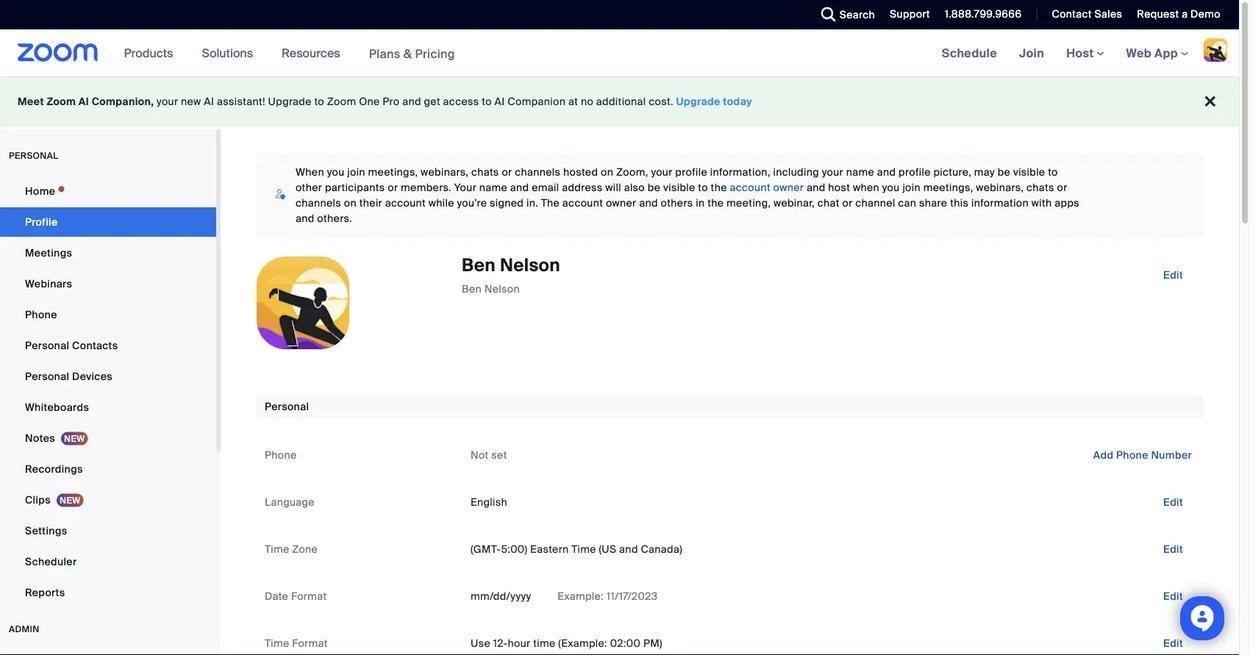 Task type: vqa. For each thing, say whether or not it's contained in the screenshot.
List inside Users invited to meetings on other platforms (e.g. Google, Outlook, or Exchange) will also be shown on this list
no



Task type: locate. For each thing, give the bounding box(es) containing it.
1 horizontal spatial be
[[998, 165, 1011, 179]]

account
[[730, 181, 771, 195], [385, 196, 426, 210], [563, 196, 603, 210]]

meetings, inside the and host when you join meetings, webinars, chats or channels on their account while you're signed in. the account owner and others in the meeting, webinar, chat or channel can share this information with apps and others.
[[924, 181, 973, 195]]

webinars link
[[0, 269, 216, 299]]

2 horizontal spatial ai
[[495, 95, 505, 108]]

or up signed
[[502, 165, 512, 179]]

plans & pricing link
[[369, 46, 455, 61], [369, 46, 455, 61]]

add
[[1093, 449, 1114, 462]]

join up can
[[903, 181, 921, 195]]

0 horizontal spatial be
[[648, 181, 661, 195]]

phone inside personal menu menu
[[25, 308, 57, 321]]

0 horizontal spatial channels
[[296, 196, 341, 210]]

format for date format
[[291, 590, 327, 603]]

0 horizontal spatial meetings,
[[368, 165, 418, 179]]

to down resources dropdown button
[[314, 95, 324, 108]]

0 horizontal spatial name
[[479, 181, 508, 195]]

1 ai from the left
[[79, 95, 89, 108]]

be
[[998, 165, 1011, 179], [648, 181, 661, 195]]

others
[[661, 196, 693, 210]]

to up the "with"
[[1048, 165, 1058, 179]]

1 horizontal spatial you
[[882, 181, 900, 195]]

format
[[291, 590, 327, 603], [292, 637, 328, 651]]

join inside the and host when you join meetings, webinars, chats or channels on their account while you're signed in. the account owner and others in the meeting, webinar, chat or channel can share this information with apps and others.
[[903, 181, 921, 195]]

account down address
[[563, 196, 603, 210]]

personal devices link
[[0, 362, 216, 391]]

zoom right the meet
[[47, 95, 76, 108]]

assistant!
[[217, 95, 265, 108]]

1 vertical spatial webinars,
[[976, 181, 1024, 195]]

the down information,
[[711, 181, 727, 195]]

1 vertical spatial meetings,
[[924, 181, 973, 195]]

time left zone
[[265, 543, 289, 556]]

meetings
[[25, 246, 72, 260]]

visible up others
[[663, 181, 695, 195]]

12-
[[493, 637, 508, 651]]

0 horizontal spatial chats
[[471, 165, 499, 179]]

phone up language
[[265, 449, 297, 462]]

webinars, inside when you join meetings, webinars, chats or channels hosted on zoom, your profile information, including your name and profile picture, may be visible to other participants or members. your name and email address will also be visible to the
[[421, 165, 469, 179]]

2 horizontal spatial phone
[[1116, 449, 1149, 462]]

0 horizontal spatial join
[[347, 165, 365, 179]]

0 horizontal spatial visible
[[663, 181, 695, 195]]

pricing
[[415, 46, 455, 61]]

1 horizontal spatial chats
[[1027, 181, 1055, 195]]

name up signed
[[479, 181, 508, 195]]

format down date format on the left of page
[[292, 637, 328, 651]]

ai left companion
[[495, 95, 505, 108]]

will
[[606, 181, 621, 195]]

1 vertical spatial you
[[882, 181, 900, 195]]

owner down will
[[606, 196, 637, 210]]

0 vertical spatial be
[[998, 165, 1011, 179]]

companion,
[[92, 95, 154, 108]]

also
[[624, 181, 645, 195]]

1 upgrade from the left
[[268, 95, 312, 108]]

request
[[1137, 7, 1179, 21]]

clips link
[[0, 485, 216, 515]]

1 horizontal spatial webinars,
[[976, 181, 1024, 195]]

1 horizontal spatial on
[[601, 165, 614, 179]]

edit for english
[[1163, 496, 1183, 509]]

edit button for english
[[1152, 491, 1195, 514]]

chats up your
[[471, 165, 499, 179]]

1 horizontal spatial visible
[[1013, 165, 1045, 179]]

0 vertical spatial webinars,
[[421, 165, 469, 179]]

and up in.
[[510, 181, 529, 195]]

time for (gmt-5:00) eastern time (us and canada)
[[265, 543, 289, 556]]

a
[[1182, 7, 1188, 21]]

information
[[972, 196, 1029, 210]]

contact sales link
[[1041, 0, 1126, 29], [1052, 7, 1123, 21]]

0 vertical spatial format
[[291, 590, 327, 603]]

web app button
[[1126, 45, 1189, 61]]

1 vertical spatial name
[[479, 181, 508, 195]]

5 edit from the top
[[1163, 637, 1183, 651]]

1 vertical spatial personal
[[25, 370, 69, 383]]

0 horizontal spatial webinars,
[[421, 165, 469, 179]]

banner
[[0, 29, 1239, 78]]

or
[[502, 165, 512, 179], [388, 181, 398, 195], [1057, 181, 1068, 195], [843, 196, 853, 210]]

to
[[314, 95, 324, 108], [482, 95, 492, 108], [1048, 165, 1058, 179], [698, 181, 708, 195]]

and host when you join meetings, webinars, chats or channels on their account while you're signed in. the account owner and others in the meeting, webinar, chat or channel can share this information with apps and others.
[[296, 181, 1080, 225]]

1 vertical spatial chats
[[1027, 181, 1055, 195]]

time left (us
[[572, 543, 596, 556]]

set
[[492, 449, 507, 462]]

account up "meeting,"
[[730, 181, 771, 195]]

address
[[562, 181, 603, 195]]

join link
[[1008, 29, 1056, 76]]

1 edit button from the top
[[1152, 263, 1195, 287]]

scheduler link
[[0, 547, 216, 577]]

0 vertical spatial you
[[327, 165, 345, 179]]

share
[[919, 196, 948, 210]]

time down date
[[265, 637, 289, 651]]

1 profile from the left
[[675, 165, 708, 179]]

name
[[846, 165, 874, 179], [479, 181, 508, 195]]

0 vertical spatial on
[[601, 165, 614, 179]]

the
[[541, 196, 560, 210]]

0 vertical spatial ben
[[462, 254, 496, 277]]

cost.
[[649, 95, 674, 108]]

use
[[471, 637, 491, 651]]

0 horizontal spatial profile
[[675, 165, 708, 179]]

visible up the "with"
[[1013, 165, 1045, 179]]

host button
[[1067, 45, 1104, 61]]

ai left companion,
[[79, 95, 89, 108]]

you up channel
[[882, 181, 900, 195]]

1 vertical spatial format
[[292, 637, 328, 651]]

zoom left one at left
[[327, 95, 356, 108]]

1 horizontal spatial profile
[[899, 165, 931, 179]]

canada)
[[641, 543, 683, 556]]

0 vertical spatial channels
[[515, 165, 561, 179]]

&
[[404, 46, 412, 61]]

3 edit from the top
[[1163, 543, 1183, 556]]

1 vertical spatial the
[[708, 196, 724, 210]]

on up will
[[601, 165, 614, 179]]

0 horizontal spatial upgrade
[[268, 95, 312, 108]]

be right also
[[648, 181, 661, 195]]

on
[[601, 165, 614, 179], [344, 196, 357, 210]]

add phone number button
[[1082, 444, 1204, 467]]

0 horizontal spatial phone
[[25, 308, 57, 321]]

0 vertical spatial chats
[[471, 165, 499, 179]]

while
[[429, 196, 454, 210]]

you inside the and host when you join meetings, webinars, chats or channels on their account while you're signed in. the account owner and others in the meeting, webinar, chat or channel can share this information with apps and others.
[[882, 181, 900, 195]]

meetings, inside when you join meetings, webinars, chats or channels hosted on zoom, your profile information, including your name and profile picture, may be visible to other participants or members. your name and email address will also be visible to the
[[368, 165, 418, 179]]

the right in
[[708, 196, 724, 210]]

format right date
[[291, 590, 327, 603]]

1 horizontal spatial channels
[[515, 165, 561, 179]]

0 vertical spatial the
[[711, 181, 727, 195]]

0 vertical spatial personal
[[25, 339, 69, 352]]

1 horizontal spatial ai
[[204, 95, 214, 108]]

meet zoom ai companion, your new ai assistant! upgrade to zoom one pro and get access to ai companion at no additional cost. upgrade today
[[18, 95, 752, 108]]

meetings,
[[368, 165, 418, 179], [924, 181, 973, 195]]

1 vertical spatial channels
[[296, 196, 341, 210]]

ben nelson ben nelson
[[462, 254, 560, 296]]

and up when
[[877, 165, 896, 179]]

not set
[[471, 449, 507, 462]]

personal devices
[[25, 370, 113, 383]]

phone right add
[[1116, 449, 1149, 462]]

your
[[454, 181, 477, 195]]

or down host at the top
[[843, 196, 853, 210]]

you inside when you join meetings, webinars, chats or channels hosted on zoom, your profile information, including your name and profile picture, may be visible to other participants or members. your name and email address will also be visible to the
[[327, 165, 345, 179]]

channels down other
[[296, 196, 341, 210]]

1 horizontal spatial upgrade
[[676, 95, 721, 108]]

date format
[[265, 590, 327, 603]]

4 edit button from the top
[[1152, 585, 1195, 609]]

1 horizontal spatial phone
[[265, 449, 297, 462]]

5:00)
[[501, 543, 528, 556]]

chats up the "with"
[[1027, 181, 1055, 195]]

time
[[265, 543, 289, 556], [572, 543, 596, 556], [265, 637, 289, 651]]

0 horizontal spatial your
[[157, 95, 178, 108]]

webinars, inside the and host when you join meetings, webinars, chats or channels on their account while you're signed in. the account owner and others in the meeting, webinar, chat or channel can share this information with apps and others.
[[976, 181, 1024, 195]]

1 vertical spatial join
[[903, 181, 921, 195]]

personal contacts link
[[0, 331, 216, 360]]

profile up can
[[899, 165, 931, 179]]

you up 'participants'
[[327, 165, 345, 179]]

owner inside the and host when you join meetings, webinars, chats or channels on their account while you're signed in. the account owner and others in the meeting, webinar, chat or channel can share this information with apps and others.
[[606, 196, 637, 210]]

and left others.
[[296, 212, 315, 225]]

1 horizontal spatial your
[[651, 165, 673, 179]]

including
[[773, 165, 819, 179]]

account down members.
[[385, 196, 426, 210]]

1 horizontal spatial meetings,
[[924, 181, 973, 195]]

apps
[[1055, 196, 1080, 210]]

meetings, up members.
[[368, 165, 418, 179]]

account owner
[[730, 181, 804, 195]]

profile picture image
[[1204, 38, 1228, 62]]

1.888.799.9666 button
[[934, 0, 1026, 29], [945, 7, 1022, 21]]

settings link
[[0, 516, 216, 546]]

2 ben from the top
[[462, 282, 482, 296]]

webinars, up information
[[976, 181, 1024, 195]]

pm)
[[643, 637, 663, 651]]

1 horizontal spatial name
[[846, 165, 874, 179]]

0 horizontal spatial on
[[344, 196, 357, 210]]

channels up email
[[515, 165, 561, 179]]

1 vertical spatial ben
[[462, 282, 482, 296]]

personal
[[25, 339, 69, 352], [25, 370, 69, 383], [265, 400, 309, 414]]

0 horizontal spatial account
[[385, 196, 426, 210]]

phone
[[25, 308, 57, 321], [265, 449, 297, 462], [1116, 449, 1149, 462]]

1 horizontal spatial join
[[903, 181, 921, 195]]

0 horizontal spatial ai
[[79, 95, 89, 108]]

3 edit button from the top
[[1152, 538, 1195, 562]]

to right the access on the left of page
[[482, 95, 492, 108]]

name up when
[[846, 165, 874, 179]]

0 horizontal spatial zoom
[[47, 95, 76, 108]]

on down 'participants'
[[344, 196, 357, 210]]

profile
[[25, 215, 58, 229]]

your inside meet zoom ai companion, footer
[[157, 95, 178, 108]]

language
[[265, 496, 315, 509]]

profile up the and host when you join meetings, webinars, chats or channels on their account while you're signed in. the account owner and others in the meeting, webinar, chat or channel can share this information with apps and others.
[[675, 165, 708, 179]]

chat
[[818, 196, 840, 210]]

channels inside the and host when you join meetings, webinars, chats or channels on their account while you're signed in. the account owner and others in the meeting, webinar, chat or channel can share this information with apps and others.
[[296, 196, 341, 210]]

2 edit from the top
[[1163, 496, 1183, 509]]

2 upgrade from the left
[[676, 95, 721, 108]]

0 vertical spatial meetings,
[[368, 165, 418, 179]]

upgrade down product information navigation
[[268, 95, 312, 108]]

your left new at the left top
[[157, 95, 178, 108]]

1 ben from the top
[[462, 254, 496, 277]]

upgrade right cost. at the right of the page
[[676, 95, 721, 108]]

request a demo link
[[1126, 0, 1239, 29], [1137, 7, 1221, 21]]

zoom,
[[616, 165, 648, 179]]

owner up webinar,
[[773, 181, 804, 195]]

contacts
[[72, 339, 118, 352]]

contact sales
[[1052, 7, 1123, 21]]

1 vertical spatial owner
[[606, 196, 637, 210]]

2 ai from the left
[[204, 95, 214, 108]]

0 horizontal spatial you
[[327, 165, 345, 179]]

webinars
[[25, 277, 72, 291]]

in.
[[527, 196, 538, 210]]

mm/dd/yyyy
[[471, 590, 531, 603]]

to up in
[[698, 181, 708, 195]]

phone down webinars
[[25, 308, 57, 321]]

your up host at the top
[[822, 165, 844, 179]]

2 edit button from the top
[[1152, 491, 1195, 514]]

settings
[[25, 524, 67, 538]]

1 vertical spatial on
[[344, 196, 357, 210]]

join up 'participants'
[[347, 165, 365, 179]]

1 horizontal spatial zoom
[[327, 95, 356, 108]]

phone link
[[0, 300, 216, 329]]

menu item
[[0, 650, 216, 655]]

other
[[296, 181, 322, 195]]

0 vertical spatial owner
[[773, 181, 804, 195]]

ai right new at the left top
[[204, 95, 214, 108]]

admin
[[9, 624, 40, 635]]

your right zoom,
[[651, 165, 673, 179]]

phone inside button
[[1116, 449, 1149, 462]]

1 horizontal spatial account
[[563, 196, 603, 210]]

and left get at the top of the page
[[402, 95, 421, 108]]

be right may
[[998, 165, 1011, 179]]

and down also
[[639, 196, 658, 210]]

(us
[[599, 543, 617, 556]]

hour
[[508, 637, 531, 651]]

0 vertical spatial join
[[347, 165, 365, 179]]

join
[[347, 165, 365, 179], [903, 181, 921, 195]]

product information navigation
[[113, 29, 466, 78]]

upgrade
[[268, 95, 312, 108], [676, 95, 721, 108]]

0 horizontal spatial owner
[[606, 196, 637, 210]]

the inside the and host when you join meetings, webinars, chats or channels on their account while you're signed in. the account owner and others in the meeting, webinar, chat or channel can share this information with apps and others.
[[708, 196, 724, 210]]

participants
[[325, 181, 385, 195]]

you
[[327, 165, 345, 179], [882, 181, 900, 195]]

webinars, up members.
[[421, 165, 469, 179]]

you're
[[457, 196, 487, 210]]

1 vertical spatial visible
[[663, 181, 695, 195]]

meetings, down picture,
[[924, 181, 973, 195]]

on inside when you join meetings, webinars, chats or channels hosted on zoom, your profile information, including your name and profile picture, may be visible to other participants or members. your name and email address will also be visible to the
[[601, 165, 614, 179]]

5 edit button from the top
[[1152, 632, 1195, 655]]



Task type: describe. For each thing, give the bounding box(es) containing it.
0 vertical spatial visible
[[1013, 165, 1045, 179]]

recordings link
[[0, 455, 216, 484]]

request a demo
[[1137, 7, 1221, 21]]

information,
[[710, 165, 771, 179]]

banner containing products
[[0, 29, 1239, 78]]

edit button for (gmt-5:00) eastern time (us and canada)
[[1152, 538, 1195, 562]]

products
[[124, 45, 173, 61]]

or up apps
[[1057, 181, 1068, 195]]

one
[[359, 95, 380, 108]]

02:00
[[610, 637, 641, 651]]

when
[[853, 181, 880, 195]]

use 12-hour time (example: 02:00 pm)
[[471, 637, 663, 651]]

(gmt-
[[471, 543, 501, 556]]

sales
[[1095, 7, 1123, 21]]

edit button for use 12-hour time (example: 02:00 pm)
[[1152, 632, 1195, 655]]

edit user photo image
[[291, 296, 315, 310]]

join inside when you join meetings, webinars, chats or channels hosted on zoom, your profile information, including your name and profile picture, may be visible to other participants or members. your name and email address will also be visible to the
[[347, 165, 365, 179]]

1 horizontal spatial owner
[[773, 181, 804, 195]]

chats inside when you join meetings, webinars, chats or channels hosted on zoom, your profile information, including your name and profile picture, may be visible to other participants or members. your name and email address will also be visible to the
[[471, 165, 499, 179]]

contact
[[1052, 7, 1092, 21]]

members.
[[401, 181, 452, 195]]

1 vertical spatial nelson
[[485, 282, 520, 296]]

schedule link
[[931, 29, 1008, 76]]

can
[[898, 196, 917, 210]]

support
[[890, 7, 930, 21]]

pro
[[383, 95, 400, 108]]

join
[[1019, 45, 1045, 61]]

2 horizontal spatial account
[[730, 181, 771, 195]]

webinar,
[[774, 196, 815, 210]]

home link
[[0, 177, 216, 206]]

1 zoom from the left
[[47, 95, 76, 108]]

1.888.799.9666
[[945, 7, 1022, 21]]

and up chat
[[807, 181, 826, 195]]

date
[[265, 590, 288, 603]]

web app
[[1126, 45, 1178, 61]]

1 edit from the top
[[1163, 268, 1183, 282]]

3 ai from the left
[[495, 95, 505, 108]]

edit for use 12-hour time (example: 02:00 pm)
[[1163, 637, 1183, 651]]

and right (us
[[619, 543, 638, 556]]

and inside meet zoom ai companion, footer
[[402, 95, 421, 108]]

time for use 12-hour time (example: 02:00 pm)
[[265, 637, 289, 651]]

english
[[471, 496, 507, 509]]

chats inside the and host when you join meetings, webinars, chats or channels on their account while you're signed in. the account owner and others in the meeting, webinar, chat or channel can share this information with apps and others.
[[1027, 181, 1055, 195]]

(example:
[[558, 637, 607, 651]]

personal for personal contacts
[[25, 339, 69, 352]]

whiteboards
[[25, 400, 89, 414]]

personal contacts
[[25, 339, 118, 352]]

their
[[359, 196, 382, 210]]

or left members.
[[388, 181, 398, 195]]

scheduler
[[25, 555, 77, 569]]

today
[[723, 95, 752, 108]]

notes
[[25, 431, 55, 445]]

plans
[[369, 46, 400, 61]]

search
[[840, 8, 875, 21]]

may
[[974, 165, 995, 179]]

products button
[[124, 29, 180, 76]]

format for time format
[[292, 637, 328, 651]]

at
[[568, 95, 578, 108]]

others.
[[317, 212, 352, 225]]

meeting,
[[727, 196, 771, 210]]

no
[[581, 95, 594, 108]]

2 profile from the left
[[899, 165, 931, 179]]

channels inside when you join meetings, webinars, chats or channels hosted on zoom, your profile information, including your name and profile picture, may be visible to other participants or members. your name and email address will also be visible to the
[[515, 165, 561, 179]]

2 vertical spatial personal
[[265, 400, 309, 414]]

time zone
[[265, 543, 318, 556]]

solutions
[[202, 45, 253, 61]]

upgrade today link
[[676, 95, 752, 108]]

(gmt-5:00) eastern time (us and canada)
[[471, 543, 683, 556]]

email
[[532, 181, 559, 195]]

0 vertical spatial nelson
[[500, 254, 560, 277]]

picture,
[[934, 165, 972, 179]]

0 vertical spatial name
[[846, 165, 874, 179]]

zoom logo image
[[18, 43, 98, 62]]

app
[[1155, 45, 1178, 61]]

the inside when you join meetings, webinars, chats or channels hosted on zoom, your profile information, including your name and profile picture, may be visible to other participants or members. your name and email address will also be visible to the
[[711, 181, 727, 195]]

time format
[[265, 637, 328, 651]]

personal menu menu
[[0, 177, 216, 609]]

meet
[[18, 95, 44, 108]]

home
[[25, 184, 55, 198]]

demo
[[1191, 7, 1221, 21]]

eastern
[[530, 543, 569, 556]]

add phone number
[[1093, 449, 1192, 462]]

4 edit from the top
[[1163, 590, 1183, 603]]

whiteboards link
[[0, 393, 216, 422]]

number
[[1151, 449, 1192, 462]]

1 vertical spatial be
[[648, 181, 661, 195]]

meet zoom ai companion, footer
[[0, 76, 1239, 127]]

reports link
[[0, 578, 216, 608]]

on inside the and host when you join meetings, webinars, chats or channels on their account while you're signed in. the account owner and others in the meeting, webinar, chat or channel can share this information with apps and others.
[[344, 196, 357, 210]]

user photo image
[[257, 257, 349, 349]]

notes link
[[0, 424, 216, 453]]

recordings
[[25, 462, 83, 476]]

signed
[[490, 196, 524, 210]]

when you join meetings, webinars, chats or channels hosted on zoom, your profile information, including your name and profile picture, may be visible to other participants or members. your name and email address will also be visible to the
[[296, 165, 1058, 195]]

meetings navigation
[[931, 29, 1239, 78]]

edit for (gmt-5:00) eastern time (us and canada)
[[1163, 543, 1183, 556]]

companion
[[508, 95, 566, 108]]

meetings link
[[0, 238, 216, 268]]

additional
[[596, 95, 646, 108]]

personal for personal devices
[[25, 370, 69, 383]]

devices
[[72, 370, 113, 383]]

resources button
[[282, 29, 347, 76]]

plans & pricing
[[369, 46, 455, 61]]

access
[[443, 95, 479, 108]]

when
[[296, 165, 324, 179]]

2 horizontal spatial your
[[822, 165, 844, 179]]

solutions button
[[202, 29, 260, 76]]

2 zoom from the left
[[327, 95, 356, 108]]



